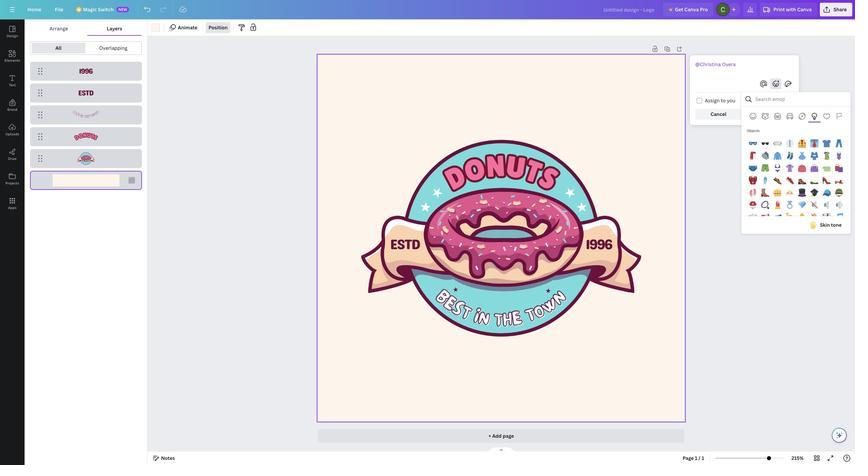 Task type: locate. For each thing, give the bounding box(es) containing it.
dress image
[[798, 152, 806, 160]]

u
[[87, 132, 91, 139], [504, 149, 527, 185]]

lab coat image
[[786, 140, 794, 148]]

0 horizontal spatial 1996
[[79, 67, 93, 75]]

0 horizontal spatial b
[[71, 110, 77, 115]]

1 vertical spatial u
[[504, 149, 527, 185]]

2 canva from the left
[[797, 6, 812, 13]]

elements
[[5, 58, 20, 63]]

kimono image
[[810, 152, 818, 160]]

0 horizontal spatial w
[[93, 111, 99, 117]]

canva assistant image
[[835, 432, 843, 440]]

1 vertical spatial b
[[428, 284, 456, 313]]

d inside d o n u t s
[[73, 134, 80, 142]]

h for t h
[[502, 306, 514, 336]]

0 vertical spatial b
[[71, 110, 77, 115]]

1 horizontal spatial estd
[[390, 236, 420, 253]]

file
[[55, 6, 63, 13]]

draw
[[8, 156, 17, 161]]

1 vertical spatial i
[[471, 303, 483, 333]]

briefs image
[[749, 164, 757, 172]]

show pages image
[[485, 447, 518, 453]]

comment button
[[744, 109, 794, 120]]

u inside d o n u t s
[[87, 132, 91, 139]]

shopping bags image
[[835, 164, 843, 172]]

0 vertical spatial i
[[80, 113, 82, 119]]

2 1 from the left
[[702, 455, 704, 462]]

notes button
[[150, 453, 178, 464]]

i left t h e
[[80, 113, 82, 119]]

side panel tab list
[[0, 19, 25, 216]]

0 horizontal spatial estd
[[78, 89, 93, 97]]

1 left / in the right of the page
[[695, 455, 697, 462]]

clutch bag image
[[823, 164, 831, 172]]

goggles image
[[773, 140, 782, 148]]

gloves image
[[761, 152, 769, 160]]

0 vertical spatial 1996
[[79, 67, 93, 75]]

h
[[86, 114, 89, 120], [502, 306, 514, 336]]

arrange
[[49, 25, 68, 32]]

n inside d o n u t s
[[83, 132, 87, 139]]

0 horizontal spatial h
[[86, 114, 89, 120]]

print
[[773, 6, 785, 13]]

+
[[489, 433, 491, 440]]

0 horizontal spatial u
[[87, 132, 91, 139]]

Search emoji search field
[[755, 93, 846, 106]]

lipstick image
[[773, 201, 782, 209]]

i
[[80, 113, 82, 119], [471, 303, 483, 333]]

tone
[[831, 222, 842, 228]]

handbag image
[[810, 164, 818, 172]]

w inside t o w
[[93, 111, 99, 117]]

1 horizontal spatial 1996
[[586, 236, 612, 253]]

i n
[[80, 113, 84, 120]]

1 horizontal spatial i
[[471, 303, 483, 333]]

top hat image
[[798, 189, 806, 197]]

1 horizontal spatial u
[[504, 149, 527, 185]]

ring image
[[786, 201, 794, 209]]

estd
[[78, 89, 93, 97], [390, 236, 420, 253]]

home
[[27, 6, 41, 13]]

1 canva from the left
[[684, 6, 699, 13]]

1996 button
[[30, 62, 142, 81]]

man's shoe image
[[773, 176, 782, 185]]

Design title text field
[[598, 3, 661, 16]]

switch
[[98, 6, 114, 13]]

1 right / in the right of the page
[[702, 455, 704, 462]]

woman's boot image
[[761, 189, 769, 197]]

canva
[[684, 6, 699, 13], [797, 6, 812, 13]]

speaker low volume image
[[823, 201, 831, 209]]

speaker medium volume image
[[835, 201, 843, 209]]

0 horizontal spatial d
[[73, 134, 80, 142]]

e
[[73, 111, 78, 117], [88, 114, 91, 120], [437, 290, 462, 320], [510, 305, 525, 335], [511, 306, 526, 336]]

1 horizontal spatial canva
[[797, 6, 812, 13]]

1 vertical spatial estd
[[390, 236, 420, 253]]

high-heeled shoe image
[[823, 176, 831, 185]]

0 horizontal spatial 1
[[695, 455, 697, 462]]

you
[[727, 97, 735, 104]]

page
[[503, 433, 514, 440]]

1 horizontal spatial 1
[[702, 455, 704, 462]]

layers
[[107, 25, 122, 32]]

0 vertical spatial d
[[73, 134, 80, 142]]

coat image
[[773, 152, 782, 160]]

cancel
[[711, 111, 726, 117]]

all
[[55, 45, 62, 51]]

i inside i n
[[80, 113, 82, 119]]

text
[[9, 83, 16, 87]]

b
[[71, 110, 77, 115], [428, 284, 456, 313]]

overa
[[722, 61, 736, 68]]

canva left pro
[[684, 6, 699, 13]]

1996
[[79, 67, 93, 75], [586, 236, 612, 253]]

i for i n
[[80, 113, 82, 119]]

t inside d o n u t s
[[90, 133, 95, 140]]

1 1 from the left
[[695, 455, 697, 462]]

bell with slash image
[[810, 213, 818, 222]]

o
[[92, 112, 96, 118], [92, 112, 96, 119], [78, 132, 84, 140], [460, 151, 489, 189], [529, 297, 550, 328]]

design
[[7, 33, 18, 38]]

loudspeaker image
[[761, 213, 769, 222]]

e s t
[[73, 111, 81, 119]]

file button
[[49, 3, 69, 16]]

layers button
[[87, 22, 142, 35]]

0 vertical spatial estd
[[78, 89, 93, 97]]

1 vertical spatial d
[[439, 159, 471, 197]]

u inside the n u
[[504, 149, 527, 185]]

bikini image
[[773, 164, 782, 172]]

1 vertical spatial w
[[536, 290, 565, 323]]

d
[[73, 134, 80, 142], [439, 159, 471, 197]]

1 horizontal spatial h
[[502, 306, 514, 336]]

1 vertical spatial h
[[502, 306, 514, 336]]

h inside t h e
[[86, 114, 89, 120]]

musical score image
[[823, 213, 831, 222]]

position button
[[206, 22, 230, 33]]

s
[[75, 112, 80, 118], [93, 134, 99, 142], [533, 160, 563, 197], [446, 295, 469, 325]]

0 vertical spatial u
[[87, 132, 91, 139]]

uploads
[[5, 132, 19, 137]]

1 vertical spatial 1996
[[586, 236, 612, 253]]

n inside i n
[[81, 114, 84, 120]]

apps button
[[0, 191, 25, 216]]

canva right with
[[797, 6, 812, 13]]

t inside t o w
[[90, 113, 94, 119]]

n
[[95, 110, 101, 115], [81, 114, 84, 120], [83, 132, 87, 139], [83, 132, 87, 139], [485, 149, 506, 184], [546, 284, 574, 313], [476, 304, 492, 335], [477, 305, 493, 336]]

home link
[[22, 3, 47, 16]]

arrange button
[[30, 22, 87, 35]]

0 horizontal spatial i
[[80, 113, 82, 119]]

canva inside dropdown button
[[797, 6, 812, 13]]

h inside t h
[[502, 306, 514, 336]]

prayer beads image
[[761, 201, 769, 209]]

magic switch
[[83, 6, 114, 13]]

@christina overa
[[695, 61, 736, 68]]

1
[[695, 455, 697, 462], [702, 455, 704, 462]]

w
[[93, 111, 99, 117], [536, 290, 565, 323]]

Comment draft. Add a comment or @mention. text field
[[695, 61, 794, 76]]

1 horizontal spatial b
[[428, 284, 456, 313]]

crown image
[[773, 189, 782, 197]]

0 horizontal spatial canva
[[684, 6, 699, 13]]

1 horizontal spatial d
[[439, 159, 471, 197]]

i left t h
[[471, 303, 483, 333]]

b for s
[[71, 110, 77, 115]]

billed cap image
[[823, 189, 831, 197]]

0 vertical spatial w
[[93, 111, 99, 117]]

t
[[77, 113, 81, 119], [90, 113, 94, 119], [84, 114, 86, 120], [90, 133, 95, 140], [521, 153, 546, 190], [456, 299, 476, 329], [522, 301, 540, 332], [494, 307, 504, 336]]

position
[[209, 24, 228, 31]]

estd button
[[30, 84, 142, 103]]

get
[[675, 6, 683, 13]]

0 vertical spatial h
[[86, 114, 89, 120]]

cancel button
[[695, 109, 742, 120]]



Task type: describe. For each thing, give the bounding box(es) containing it.
thong sandal image
[[761, 176, 769, 185]]

n u
[[485, 149, 527, 185]]

bell image
[[798, 213, 806, 222]]

elements button
[[0, 44, 25, 69]]

graduation cap image
[[810, 189, 818, 197]]

get canva pro
[[675, 6, 708, 13]]

skin tone button
[[806, 218, 845, 232]]

s inside e s t
[[75, 112, 80, 118]]

e inside e s t
[[73, 111, 78, 117]]

ballet shoes image
[[749, 189, 757, 197]]

assign
[[705, 97, 720, 104]]

All button
[[32, 43, 85, 54]]

d for d o n u t s
[[73, 134, 80, 142]]

brand button
[[0, 93, 25, 118]]

notes
[[161, 455, 175, 462]]

+ add page
[[489, 433, 514, 440]]

speaker high volume image
[[749, 213, 757, 222]]

to
[[721, 97, 726, 104]]

purse image
[[798, 164, 806, 172]]

page 1 / 1
[[683, 455, 704, 462]]

/
[[699, 455, 701, 462]]

uploads button
[[0, 118, 25, 142]]

overlapping
[[99, 45, 127, 51]]

gem stone image
[[798, 201, 806, 209]]

design button
[[0, 19, 25, 44]]

n inside the n u
[[485, 149, 506, 184]]

add
[[492, 433, 502, 440]]

canva inside button
[[684, 6, 699, 13]]

musical note image
[[835, 213, 843, 222]]

necktie image
[[810, 140, 818, 148]]

projects button
[[0, 167, 25, 191]]

skin
[[820, 222, 830, 228]]

objects
[[747, 128, 760, 133]]

print with canva button
[[760, 3, 817, 16]]

skin tone
[[820, 222, 842, 228]]

with
[[786, 6, 796, 13]]

Overlapping button
[[87, 43, 140, 54]]

animate
[[178, 24, 197, 31]]

text button
[[0, 69, 25, 93]]

pro
[[700, 6, 708, 13]]

muted speaker image
[[810, 201, 818, 209]]

postal horn image
[[786, 213, 794, 222]]

d for d
[[439, 159, 471, 197]]

woman's clothes image
[[786, 164, 794, 172]]

one-piece swimsuit image
[[835, 152, 843, 160]]

t o w
[[90, 111, 99, 119]]

o inside d o n u t s
[[78, 132, 84, 140]]

t inside t h e
[[84, 114, 86, 120]]

draw button
[[0, 142, 25, 167]]

@christina
[[695, 61, 721, 68]]

hiking boot image
[[798, 176, 806, 185]]

i for i
[[471, 303, 483, 333]]

brand
[[7, 107, 17, 112]]

215% button
[[786, 453, 809, 464]]

military helmet image
[[835, 189, 843, 197]]

glasses image
[[749, 140, 757, 148]]

t h
[[494, 306, 514, 336]]

flat shoe image
[[810, 176, 818, 185]]

e inside t h e
[[88, 114, 91, 120]]

safety vest image
[[798, 140, 806, 148]]

1996 inside button
[[79, 67, 93, 75]]

o inside t o w
[[92, 112, 96, 118]]

get canva pro button
[[663, 3, 713, 16]]

t shirt image
[[823, 140, 831, 148]]

woman's sandal image
[[835, 176, 843, 185]]

backpack image
[[749, 176, 757, 185]]

magic
[[83, 6, 97, 13]]

215%
[[791, 455, 804, 462]]

page
[[683, 455, 694, 462]]

rescue worker's helmet image
[[749, 201, 757, 209]]

estd inside button
[[78, 89, 93, 97]]

#fff4ea image
[[152, 24, 160, 32]]

scarf image
[[749, 152, 757, 160]]

1 horizontal spatial w
[[536, 290, 565, 323]]

t inside e s t
[[77, 113, 81, 119]]

b for h
[[428, 284, 456, 313]]

animate button
[[167, 22, 200, 33]]

share button
[[820, 3, 852, 16]]

jeans image
[[835, 140, 843, 148]]

shorts image
[[761, 164, 769, 172]]

woman's hat image
[[786, 189, 794, 197]]

main menu bar
[[0, 0, 855, 19]]

projects
[[5, 181, 19, 186]]

sari image
[[823, 152, 831, 160]]

assign to you
[[705, 97, 735, 104]]

print with canva
[[773, 6, 812, 13]]

socks image
[[786, 152, 794, 160]]

comment
[[758, 111, 780, 117]]

sunglasses image
[[761, 140, 769, 148]]

running shoe image
[[786, 176, 794, 185]]

share
[[833, 6, 847, 13]]

t inside t h
[[494, 307, 504, 336]]

new
[[118, 7, 127, 12]]

d o n u t s
[[73, 132, 99, 142]]

+ add page button
[[318, 430, 684, 443]]

megaphone image
[[773, 213, 782, 222]]

t h e
[[84, 114, 91, 120]]

h for t h e
[[86, 114, 89, 120]]

apps
[[8, 205, 17, 210]]

s inside d o n u t s
[[93, 134, 99, 142]]



Task type: vqa. For each thing, say whether or not it's contained in the screenshot.
What in the ADVANTAGE 1 VISUALIZE YOUR COMPETITIVE ADVANTAGES USINGA QUADRANT FOR EASY SCANNING. ADVANTAGE 2 HOW IS THE LANDSCAPE DIFFERENTIATED AND WHAT MAKES YOU DIFFERENT. ADVANTAGE 3 WHAT CAN YOU DO BETTER THAN YOUR COMPETITION? HOW WILL YOU OUT-PERFORM THEM?
no



